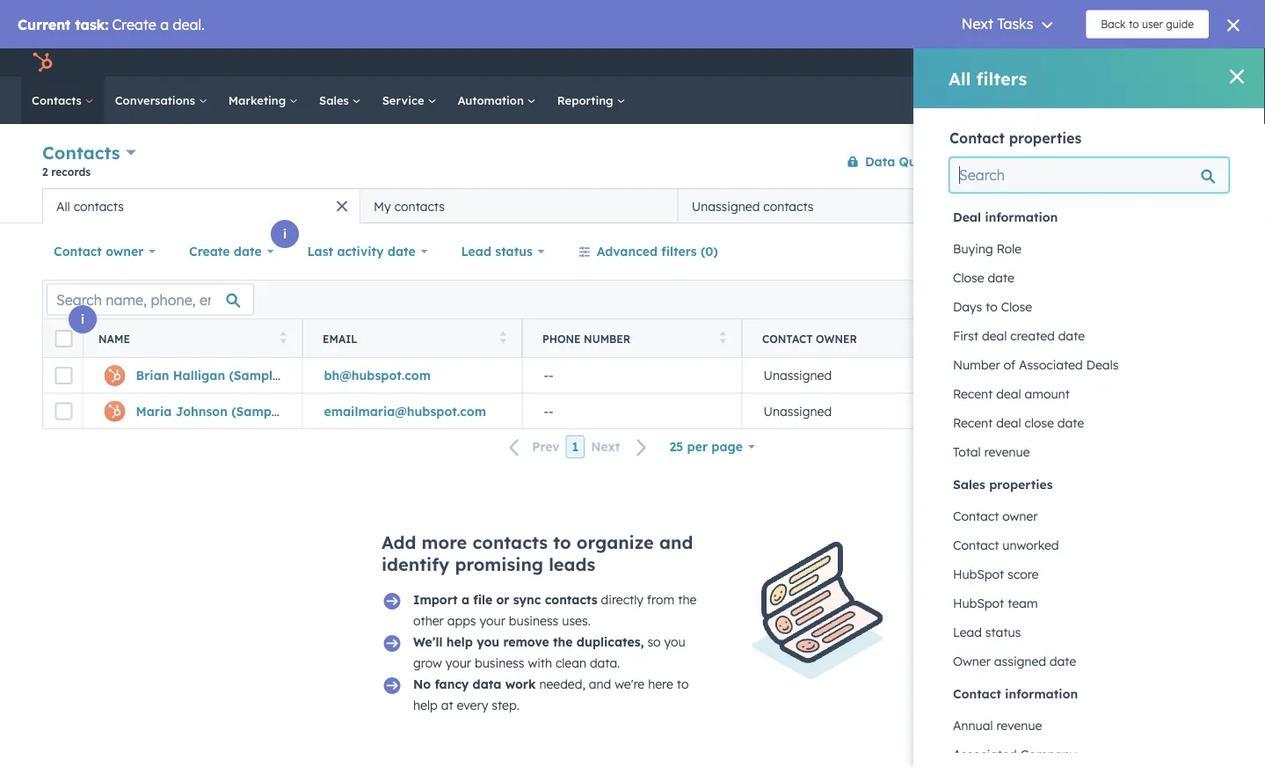 Task type: describe. For each thing, give the bounding box(es) containing it.
annual revenue button
[[950, 711, 1230, 740]]

data quality button
[[836, 144, 946, 179]]

1 press to sort. element from the left
[[280, 331, 287, 346]]

directly from the other apps your business uses.
[[413, 592, 697, 628]]

1 horizontal spatial i button
[[271, 220, 299, 248]]

we'll
[[413, 634, 443, 650]]

close date button
[[950, 263, 1230, 292]]

lead status inside button
[[953, 625, 1022, 640]]

days
[[953, 299, 983, 314]]

all filters
[[949, 67, 1028, 89]]

close image
[[1231, 69, 1245, 84]]

press to sort. image
[[280, 331, 287, 343]]

name
[[99, 332, 130, 345]]

contact) for emailmaria@hubspot.com
[[286, 403, 339, 419]]

owner inside button
[[1003, 508, 1038, 524]]

create date
[[189, 244, 262, 259]]

deal
[[953, 209, 982, 225]]

close inside button
[[1002, 299, 1033, 314]]

so
[[648, 634, 661, 650]]

filters for advanced
[[662, 244, 697, 259]]

data
[[865, 153, 896, 169]]

date inside 'recent deal close date' button
[[1058, 415, 1085, 431]]

add for add view (3/5)
[[1034, 198, 1059, 213]]

and inside add more contacts to organize and identify promising leads
[[660, 531, 693, 553]]

all for all filters
[[949, 67, 971, 89]]

my
[[374, 198, 391, 214]]

contact properties
[[950, 129, 1082, 147]]

last activity date button
[[296, 234, 439, 269]]

advanced filters (0)
[[597, 244, 719, 259]]

days to close
[[953, 299, 1033, 314]]

associated company
[[953, 747, 1077, 762]]

status inside lead status popup button
[[495, 244, 533, 259]]

lead status inside popup button
[[461, 244, 533, 259]]

organize
[[577, 531, 654, 553]]

settings link
[[1107, 53, 1129, 72]]

help inside needed, and we're here to help at every step.
[[413, 698, 438, 713]]

import for import
[[1059, 155, 1094, 168]]

amount
[[1025, 386, 1070, 402]]

recent deal amount button
[[950, 379, 1230, 409]]

create date button
[[178, 234, 285, 269]]

last
[[307, 244, 333, 259]]

other
[[413, 613, 444, 628]]

no
[[413, 676, 431, 692]]

actions
[[971, 155, 1008, 168]]

i for i button to the middle
[[283, 226, 287, 241]]

-- down recent deal amount
[[984, 403, 994, 419]]

created
[[1011, 328, 1055, 343]]

your inside so you grow your business with clean data.
[[446, 655, 472, 671]]

clean
[[556, 655, 587, 671]]

needed, and we're here to help at every step.
[[413, 676, 689, 713]]

emailmaria@hubspot.com button
[[303, 393, 522, 428]]

to inside add more contacts to organize and identify promising leads
[[553, 531, 571, 553]]

create for create date
[[189, 244, 230, 259]]

1
[[572, 439, 579, 454]]

notifications image
[[1140, 56, 1156, 72]]

leads
[[549, 553, 596, 575]]

bh@hubspot.com
[[324, 368, 431, 383]]

contact owner button
[[950, 501, 1230, 531]]

buying role button
[[950, 234, 1230, 263]]

view
[[1062, 198, 1091, 213]]

so you grow your business with clean data.
[[413, 634, 686, 671]]

first deal created date button
[[950, 321, 1230, 351]]

associated company button
[[950, 740, 1230, 767]]

contact owner inside button
[[953, 508, 1038, 524]]

you inside so you grow your business with clean data.
[[665, 634, 686, 650]]

25
[[670, 439, 684, 454]]

company
[[1036, 332, 1089, 345]]

hubspot for hubspot team
[[953, 595, 1005, 611]]

fancy
[[435, 676, 469, 692]]

-- down phone
[[544, 368, 554, 383]]

notifications button
[[1133, 48, 1163, 77]]

date inside owner assigned date button
[[1050, 654, 1077, 669]]

we're
[[615, 676, 645, 692]]

contacts inside popup button
[[42, 142, 120, 164]]

contacts for unassigned contacts
[[764, 198, 814, 214]]

2
[[42, 165, 48, 178]]

business inside so you grow your business with clean data.
[[475, 655, 525, 671]]

1 button
[[566, 435, 585, 458]]

1 vertical spatial the
[[553, 634, 573, 650]]

date inside close date button
[[988, 270, 1015, 285]]

your inside directly from the other apps your business uses.
[[480, 613, 506, 628]]

contact information
[[953, 686, 1079, 701]]

more
[[422, 531, 467, 553]]

contacts for my contacts
[[395, 198, 445, 214]]

gary orlando image
[[1177, 55, 1193, 70]]

lead inside popup button
[[461, 244, 492, 259]]

(3/5)
[[1094, 198, 1125, 213]]

unassigned contacts
[[692, 198, 814, 214]]

contact inside button
[[953, 508, 1000, 524]]

service
[[382, 93, 428, 107]]

we'll help you remove the duplicates,
[[413, 634, 644, 650]]

maria
[[136, 403, 172, 419]]

annual revenue
[[953, 718, 1043, 733]]

to inside button
[[986, 299, 998, 314]]

information for contact information
[[1006, 686, 1079, 701]]

team
[[1008, 595, 1038, 611]]

automation
[[458, 93, 528, 107]]

revenue for annual revenue
[[997, 718, 1043, 733]]

0 vertical spatial number
[[584, 332, 631, 345]]

abc menu
[[973, 48, 1245, 77]]

sales for sales properties
[[953, 477, 986, 492]]

primary company
[[983, 332, 1089, 345]]

contacts inside add more contacts to organize and identify promising leads
[[473, 531, 548, 553]]

help button
[[1074, 48, 1104, 77]]

contact owner inside popup button
[[54, 244, 144, 259]]

deal information
[[953, 209, 1058, 225]]

hubspot team
[[953, 595, 1038, 611]]

reporting link
[[547, 77, 636, 124]]

import button
[[1044, 147, 1109, 175]]

close
[[1025, 415, 1055, 431]]

filters for all
[[977, 67, 1028, 89]]

prev
[[532, 439, 560, 454]]

first deal created date
[[953, 328, 1086, 343]]

step.
[[492, 698, 520, 713]]

promising
[[455, 553, 544, 575]]

johnson
[[176, 403, 228, 419]]

contact inside button
[[953, 537, 1000, 553]]

date inside create date popup button
[[234, 244, 262, 259]]

unassigned for bh@hubspot.com
[[764, 368, 832, 383]]

lead status button
[[950, 617, 1230, 647]]

upgrade image
[[978, 56, 994, 72]]

unassigned contacts button
[[678, 188, 996, 223]]

number of associated deals
[[953, 357, 1119, 373]]

primary company column header
[[962, 319, 1183, 358]]

contact) for bh@hubspot.com
[[284, 368, 337, 383]]

company
[[1021, 747, 1077, 762]]

associated inside button
[[1019, 357, 1083, 373]]



Task type: locate. For each thing, give the bounding box(es) containing it.
revenue inside annual revenue button
[[997, 718, 1043, 733]]

to inside needed, and we're here to help at every step.
[[677, 676, 689, 692]]

contacts up records
[[42, 142, 120, 164]]

unassigned for emailmaria@hubspot.com
[[764, 403, 832, 419]]

2 horizontal spatial press to sort. element
[[720, 331, 727, 346]]

to right days
[[986, 299, 998, 314]]

0 horizontal spatial lead status
[[461, 244, 533, 259]]

1 vertical spatial lead
[[953, 625, 982, 640]]

sales left service
[[319, 93, 352, 107]]

0 horizontal spatial to
[[553, 531, 571, 553]]

2 recent from the top
[[953, 415, 993, 431]]

2 horizontal spatial i
[[1042, 168, 1046, 183]]

0 vertical spatial hubspot
[[953, 566, 1005, 582]]

0 horizontal spatial add
[[382, 531, 416, 553]]

unassigned button for bh@hubspot.com
[[742, 358, 962, 393]]

deal down of on the top
[[997, 386, 1022, 402]]

hubspot link
[[21, 52, 66, 73]]

revenue for total revenue
[[985, 444, 1030, 460]]

marketplaces button
[[1034, 48, 1071, 77]]

hubspot inside button
[[953, 566, 1005, 582]]

properties up import button
[[1009, 129, 1082, 147]]

add more contacts to organize and identify promising leads
[[382, 531, 693, 575]]

2 horizontal spatial contact owner
[[953, 508, 1038, 524]]

2 unassigned button from the top
[[742, 393, 962, 428]]

1 vertical spatial filters
[[662, 244, 697, 259]]

create down all contacts button
[[189, 244, 230, 259]]

hubspot image
[[32, 52, 53, 73]]

data.
[[590, 655, 620, 671]]

2 vertical spatial unassigned
[[764, 403, 832, 419]]

help image
[[1081, 56, 1097, 72]]

associated down company
[[1019, 357, 1083, 373]]

0 horizontal spatial close
[[953, 270, 985, 285]]

properties for sales properties
[[990, 477, 1053, 492]]

-- button for bh@hubspot.com
[[522, 358, 742, 393]]

your up fancy
[[446, 655, 472, 671]]

1 vertical spatial all
[[56, 198, 70, 214]]

i button left "last"
[[271, 220, 299, 248]]

date up number of associated deals button
[[1059, 328, 1086, 343]]

page
[[712, 439, 743, 454]]

0 horizontal spatial owner
[[106, 244, 144, 259]]

status down hubspot team in the bottom of the page
[[986, 625, 1022, 640]]

sales link
[[309, 77, 372, 124]]

the inside directly from the other apps your business uses.
[[678, 592, 697, 607]]

0 horizontal spatial help
[[413, 698, 438, 713]]

2 vertical spatial i
[[81, 311, 84, 327]]

here
[[648, 676, 674, 692]]

1 vertical spatial recent
[[953, 415, 993, 431]]

lead status down hubspot team in the bottom of the page
[[953, 625, 1022, 640]]

owner inside popup button
[[106, 244, 144, 259]]

0 vertical spatial lead
[[461, 244, 492, 259]]

(sample for halligan
[[229, 368, 280, 383]]

search image
[[1229, 94, 1241, 106]]

and inside needed, and we're here to help at every step.
[[589, 676, 612, 692]]

every
[[457, 698, 488, 713]]

1 you from the left
[[477, 634, 500, 650]]

maria johnson (sample contact)
[[136, 403, 339, 419]]

0 vertical spatial i button
[[1030, 162, 1058, 190]]

sales properties
[[953, 477, 1053, 492]]

0 vertical spatial contacts
[[32, 93, 85, 107]]

0 vertical spatial revenue
[[985, 444, 1030, 460]]

1 recent from the top
[[953, 386, 993, 402]]

properties for contact properties
[[1009, 129, 1082, 147]]

grid grid
[[950, 199, 1230, 767]]

add for add more contacts to organize and identify promising leads
[[382, 531, 416, 553]]

uses.
[[562, 613, 591, 628]]

status
[[495, 244, 533, 259], [986, 625, 1022, 640]]

0 horizontal spatial lead
[[461, 244, 492, 259]]

i button up add view (3/5)
[[1030, 162, 1058, 190]]

recent deal close date
[[953, 415, 1085, 431]]

information for deal information
[[985, 209, 1058, 225]]

create contact button
[[1120, 147, 1224, 175]]

all left 'upgrade' icon
[[949, 67, 971, 89]]

2 vertical spatial deal
[[997, 415, 1022, 431]]

column header
[[1182, 319, 1266, 358]]

hubspot score button
[[950, 559, 1230, 589]]

contact unworked
[[953, 537, 1060, 553]]

deal for amount
[[997, 386, 1022, 402]]

Search name, phone, email addresses, or company search field
[[47, 284, 254, 315]]

upgrade link
[[975, 53, 997, 72]]

your down file
[[480, 613, 506, 628]]

1 vertical spatial help
[[413, 698, 438, 713]]

unassigned inside button
[[692, 198, 760, 214]]

0 vertical spatial import
[[1059, 155, 1094, 168]]

0 vertical spatial unassigned
[[692, 198, 760, 214]]

create inside popup button
[[189, 244, 230, 259]]

lead down my contacts button in the top of the page
[[461, 244, 492, 259]]

my contacts
[[374, 198, 445, 214]]

reporting
[[557, 93, 617, 107]]

0 vertical spatial create
[[1135, 155, 1168, 168]]

conversations link
[[104, 77, 218, 124]]

i for left i button
[[81, 311, 84, 327]]

deals
[[1087, 357, 1119, 373]]

phone
[[543, 332, 581, 345]]

date inside last activity date popup button
[[388, 244, 416, 259]]

calling icon button
[[1000, 51, 1030, 74]]

needed,
[[540, 676, 586, 692]]

2 vertical spatial i button
[[69, 305, 97, 333]]

halligan
[[173, 368, 225, 383]]

1 vertical spatial status
[[986, 625, 1022, 640]]

contacts button
[[42, 140, 136, 165]]

1 vertical spatial hubspot
[[953, 595, 1005, 611]]

contact
[[1171, 155, 1209, 168]]

-- up prev
[[544, 403, 554, 419]]

associated inside button
[[953, 747, 1017, 762]]

contacts link
[[21, 77, 104, 124]]

1 vertical spatial create
[[189, 244, 230, 259]]

press to sort. image for email
[[500, 331, 507, 343]]

the right from
[[678, 592, 697, 607]]

1 horizontal spatial help
[[447, 634, 473, 650]]

0 vertical spatial associated
[[1019, 357, 1083, 373]]

activity
[[337, 244, 384, 259]]

0 horizontal spatial create
[[189, 244, 230, 259]]

close up days
[[953, 270, 985, 285]]

add left more
[[382, 531, 416, 553]]

date inside first deal created date button
[[1059, 328, 1086, 343]]

to right the here on the right
[[677, 676, 689, 692]]

import inside import button
[[1059, 155, 1094, 168]]

last activity date
[[307, 244, 416, 259]]

press to sort. image
[[500, 331, 507, 343], [720, 331, 727, 343]]

to left organize
[[553, 531, 571, 553]]

owner assigned date
[[953, 654, 1077, 669]]

assigned
[[995, 654, 1047, 669]]

filters
[[977, 67, 1028, 89], [662, 244, 697, 259]]

0 vertical spatial to
[[986, 299, 998, 314]]

conversations
[[115, 93, 199, 107]]

0 horizontal spatial and
[[589, 676, 612, 692]]

(sample for johnson
[[231, 403, 282, 419]]

add left "view"
[[1034, 198, 1059, 213]]

file
[[473, 592, 493, 607]]

identify
[[382, 553, 450, 575]]

settings image
[[1111, 56, 1126, 72]]

create inside button
[[1135, 155, 1168, 168]]

0 vertical spatial help
[[447, 634, 473, 650]]

1 hubspot from the top
[[953, 566, 1005, 582]]

automation link
[[447, 77, 547, 124]]

advanced filters (0) button
[[567, 234, 730, 269]]

quality
[[899, 153, 945, 169]]

phone number
[[543, 332, 631, 345]]

sales down total at the right
[[953, 477, 986, 492]]

0 vertical spatial contact)
[[284, 368, 337, 383]]

1 -- button from the top
[[522, 358, 742, 393]]

1 horizontal spatial to
[[677, 676, 689, 692]]

contacts
[[32, 93, 85, 107], [42, 142, 120, 164]]

1 press to sort. image from the left
[[500, 331, 507, 343]]

hubspot inside button
[[953, 595, 1005, 611]]

1 horizontal spatial and
[[660, 531, 693, 553]]

1 horizontal spatial status
[[986, 625, 1022, 640]]

lead status
[[461, 244, 533, 259], [953, 625, 1022, 640]]

2 you from the left
[[665, 634, 686, 650]]

1 horizontal spatial all
[[949, 67, 971, 89]]

import up other at the bottom of the page
[[413, 592, 458, 607]]

1 horizontal spatial sales
[[953, 477, 986, 492]]

help down no
[[413, 698, 438, 713]]

emailmaria@hubspot.com link
[[324, 403, 486, 419]]

1 horizontal spatial lead
[[953, 625, 982, 640]]

and up from
[[660, 531, 693, 553]]

1 horizontal spatial number
[[953, 357, 1001, 373]]

hubspot team button
[[950, 588, 1230, 618]]

associated down annual
[[953, 747, 1017, 762]]

create left contact
[[1135, 155, 1168, 168]]

press to sort. element for phone number
[[720, 331, 727, 346]]

deal for close
[[997, 415, 1022, 431]]

deal right first at top right
[[982, 328, 1007, 343]]

recent up total at the right
[[953, 415, 993, 431]]

1 horizontal spatial filters
[[977, 67, 1028, 89]]

0 vertical spatial status
[[495, 244, 533, 259]]

contact) down bh@hubspot.com
[[286, 403, 339, 419]]

add inside 'popup button'
[[1034, 198, 1059, 213]]

a
[[462, 592, 470, 607]]

number right phone
[[584, 332, 631, 345]]

business up we'll help you remove the duplicates,
[[509, 613, 559, 628]]

-- left of on the top
[[984, 368, 994, 383]]

import up "view"
[[1059, 155, 1094, 168]]

deal for created
[[982, 328, 1007, 343]]

pagination navigation
[[499, 435, 658, 459]]

brian halligan (sample contact) link
[[136, 368, 337, 383]]

properties inside grid grid
[[990, 477, 1053, 492]]

add view (3/5) button
[[1003, 188, 1147, 223]]

0 horizontal spatial press to sort. image
[[500, 331, 507, 343]]

1 horizontal spatial you
[[665, 634, 686, 650]]

2 vertical spatial to
[[677, 676, 689, 692]]

(sample down the brian halligan (sample contact) link
[[231, 403, 282, 419]]

2 -- button from the top
[[522, 393, 742, 428]]

add
[[1034, 198, 1059, 213], [382, 531, 416, 553]]

1 vertical spatial information
[[1006, 686, 1079, 701]]

lead inside button
[[953, 625, 982, 640]]

1 vertical spatial contacts
[[42, 142, 120, 164]]

status down my contacts button in the top of the page
[[495, 244, 533, 259]]

contacts down hubspot link
[[32, 93, 85, 107]]

actions button
[[956, 147, 1033, 175]]

all contacts
[[56, 198, 124, 214]]

1 vertical spatial (sample
[[231, 403, 282, 419]]

lead
[[461, 244, 492, 259], [953, 625, 982, 640]]

0 vertical spatial contact owner
[[54, 244, 144, 259]]

1 horizontal spatial import
[[1059, 155, 1094, 168]]

i for the top i button
[[1042, 168, 1046, 183]]

Search HubSpot search field
[[1019, 85, 1234, 115]]

no fancy data work
[[413, 676, 536, 692]]

-- button up 'next' button
[[522, 393, 742, 428]]

(sample up maria johnson (sample contact) link
[[229, 368, 280, 383]]

all down 2 records
[[56, 198, 70, 214]]

deal down recent deal amount
[[997, 415, 1022, 431]]

contacts for all contacts
[[74, 198, 124, 214]]

press to sort. element
[[280, 331, 287, 346], [500, 331, 507, 346], [720, 331, 727, 346]]

date right close
[[1058, 415, 1085, 431]]

0 horizontal spatial status
[[495, 244, 533, 259]]

press to sort. element for email
[[500, 331, 507, 346]]

-- button for emailmaria@hubspot.com
[[522, 393, 742, 428]]

0 horizontal spatial contact owner
[[54, 244, 144, 259]]

revenue inside total revenue button
[[985, 444, 1030, 460]]

and down data.
[[589, 676, 612, 692]]

sales for sales
[[319, 93, 352, 107]]

contacts banner
[[42, 139, 1224, 188]]

close
[[953, 270, 985, 285], [1002, 299, 1033, 314]]

duplicates,
[[577, 634, 644, 650]]

1 vertical spatial i button
[[271, 220, 299, 248]]

1 horizontal spatial associated
[[1019, 357, 1083, 373]]

1 vertical spatial business
[[475, 655, 525, 671]]

calling icon image
[[1007, 55, 1023, 71]]

2 press to sort. image from the left
[[720, 331, 727, 343]]

grow
[[413, 655, 442, 671]]

1 horizontal spatial contact owner
[[763, 332, 858, 345]]

number
[[584, 332, 631, 345], [953, 357, 1001, 373]]

create for create contact
[[1135, 155, 1168, 168]]

0 vertical spatial sales
[[319, 93, 352, 107]]

recent for recent deal close date
[[953, 415, 993, 431]]

2 press to sort. element from the left
[[500, 331, 507, 346]]

1 vertical spatial revenue
[[997, 718, 1043, 733]]

0 vertical spatial owner
[[106, 244, 144, 259]]

you right so
[[665, 634, 686, 650]]

close inside button
[[953, 270, 985, 285]]

0 horizontal spatial you
[[477, 634, 500, 650]]

recent for recent deal amount
[[953, 386, 993, 402]]

abc button
[[1166, 48, 1243, 77]]

properties down total revenue
[[990, 477, 1053, 492]]

create
[[1135, 155, 1168, 168], [189, 244, 230, 259]]

marketplaces image
[[1044, 56, 1060, 72]]

close up first deal created date
[[1002, 299, 1033, 314]]

date down role
[[988, 270, 1015, 285]]

0 horizontal spatial import
[[413, 592, 458, 607]]

business up data
[[475, 655, 525, 671]]

add inside add more contacts to organize and identify promising leads
[[382, 531, 416, 553]]

0 vertical spatial information
[[985, 209, 1058, 225]]

1 horizontal spatial press to sort. image
[[720, 331, 727, 343]]

hubspot for hubspot score
[[953, 566, 1005, 582]]

primary
[[983, 332, 1032, 345]]

-- button
[[522, 358, 742, 393], [522, 393, 742, 428]]

0 vertical spatial close
[[953, 270, 985, 285]]

create contact
[[1135, 155, 1209, 168]]

status inside lead status button
[[986, 625, 1022, 640]]

next button
[[585, 436, 658, 459]]

2 hubspot from the top
[[953, 595, 1005, 611]]

2 horizontal spatial to
[[986, 299, 998, 314]]

0 vertical spatial the
[[678, 592, 697, 607]]

date down lead status button
[[1050, 654, 1077, 669]]

all
[[949, 67, 971, 89], [56, 198, 70, 214]]

1 vertical spatial to
[[553, 531, 571, 553]]

sales inside grid grid
[[953, 477, 986, 492]]

help down apps
[[447, 634, 473, 650]]

1 vertical spatial unassigned
[[764, 368, 832, 383]]

information up role
[[985, 209, 1058, 225]]

1 horizontal spatial lead status
[[953, 625, 1022, 640]]

next
[[591, 439, 620, 454]]

-- button down phone number
[[522, 358, 742, 393]]

revenue down recent deal close date
[[985, 444, 1030, 460]]

number down first at top right
[[953, 357, 1001, 373]]

0 horizontal spatial press to sort. element
[[280, 331, 287, 346]]

1 vertical spatial import
[[413, 592, 458, 607]]

contact) down press to sort. icon
[[284, 368, 337, 383]]

0 vertical spatial all
[[949, 67, 971, 89]]

owner assigned date button
[[950, 647, 1230, 676]]

lead status down my contacts button in the top of the page
[[461, 244, 533, 259]]

0 vertical spatial business
[[509, 613, 559, 628]]

recent deal close date button
[[950, 408, 1230, 438]]

work
[[505, 676, 536, 692]]

0 vertical spatial your
[[480, 613, 506, 628]]

0 horizontal spatial all
[[56, 198, 70, 214]]

0 vertical spatial recent
[[953, 386, 993, 402]]

25 per page
[[670, 439, 743, 454]]

you left remove
[[477, 634, 500, 650]]

0 horizontal spatial your
[[446, 655, 472, 671]]

0 vertical spatial and
[[660, 531, 693, 553]]

the up clean
[[553, 634, 573, 650]]

data quality
[[865, 153, 945, 169]]

your
[[480, 613, 506, 628], [446, 655, 472, 671]]

i button left name
[[69, 305, 97, 333]]

recent deal amount
[[953, 386, 1070, 402]]

information down assigned
[[1006, 686, 1079, 701]]

0 horizontal spatial associated
[[953, 747, 1017, 762]]

1 vertical spatial associated
[[953, 747, 1017, 762]]

with
[[528, 655, 552, 671]]

1 vertical spatial number
[[953, 357, 1001, 373]]

1 horizontal spatial owner
[[816, 332, 858, 345]]

0 vertical spatial properties
[[1009, 129, 1082, 147]]

2 vertical spatial owner
[[1003, 508, 1038, 524]]

date down all contacts button
[[234, 244, 262, 259]]

and
[[660, 531, 693, 553], [589, 676, 612, 692]]

0 vertical spatial filters
[[977, 67, 1028, 89]]

3 press to sort. element from the left
[[720, 331, 727, 346]]

filters inside button
[[662, 244, 697, 259]]

1 vertical spatial contact owner
[[763, 332, 858, 345]]

role
[[997, 241, 1022, 256]]

recent
[[953, 386, 993, 402], [953, 415, 993, 431]]

hubspot up hubspot team in the bottom of the page
[[953, 566, 1005, 582]]

date right activity
[[388, 244, 416, 259]]

Search search field
[[950, 157, 1230, 193]]

contacts inside button
[[74, 198, 124, 214]]

1 vertical spatial sales
[[953, 477, 986, 492]]

1 unassigned button from the top
[[742, 358, 962, 393]]

all inside button
[[56, 198, 70, 214]]

press to sort. image for phone number
[[720, 331, 727, 343]]

unassigned button for emailmaria@hubspot.com
[[742, 393, 962, 428]]

0 horizontal spatial i
[[81, 311, 84, 327]]

contact inside popup button
[[54, 244, 102, 259]]

1 vertical spatial owner
[[816, 332, 858, 345]]

business inside directly from the other apps your business uses.
[[509, 613, 559, 628]]

all for all contacts
[[56, 198, 70, 214]]

contact owner
[[54, 244, 144, 259], [763, 332, 858, 345], [953, 508, 1038, 524]]

0 vertical spatial (sample
[[229, 368, 280, 383]]

import for import a file or sync contacts
[[413, 592, 458, 607]]

revenue up associated company
[[997, 718, 1043, 733]]

contact
[[950, 129, 1005, 147], [54, 244, 102, 259], [763, 332, 813, 345], [953, 508, 1000, 524], [953, 537, 1000, 553], [953, 686, 1002, 701]]

0 vertical spatial deal
[[982, 328, 1007, 343]]

import a file or sync contacts
[[413, 592, 598, 607]]

0 horizontal spatial i button
[[69, 305, 97, 333]]

total
[[953, 444, 981, 460]]

hubspot down hubspot score in the bottom of the page
[[953, 595, 1005, 611]]

lead status button
[[450, 234, 557, 269]]

or
[[497, 592, 510, 607]]

lead up owner
[[953, 625, 982, 640]]

1 horizontal spatial add
[[1034, 198, 1059, 213]]

all contacts button
[[42, 188, 360, 223]]

data
[[473, 676, 502, 692]]

number inside button
[[953, 357, 1001, 373]]

0 horizontal spatial the
[[553, 634, 573, 650]]

prev button
[[499, 436, 566, 459]]

recent up recent deal close date
[[953, 386, 993, 402]]

1 vertical spatial contact)
[[286, 403, 339, 419]]



Task type: vqa. For each thing, say whether or not it's contained in the screenshot.
bottom (Sample
yes



